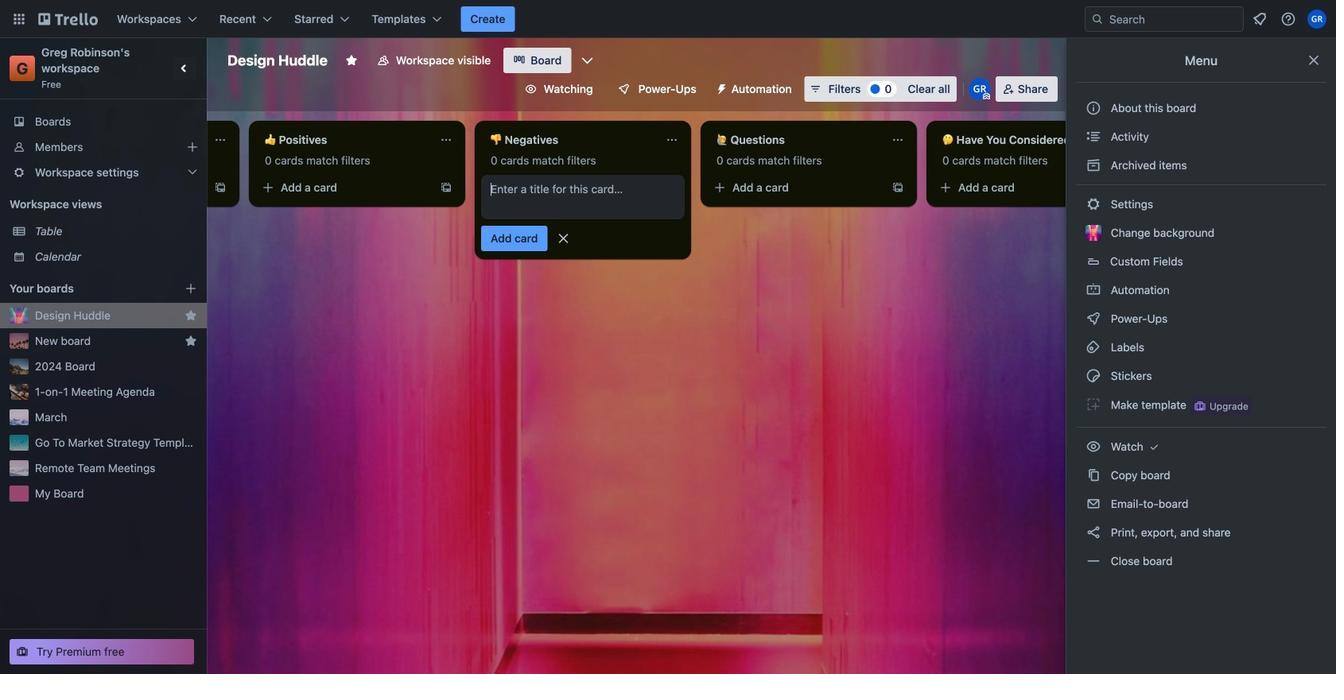 Task type: vqa. For each thing, say whether or not it's contained in the screenshot.
The in the top of the page
no



Task type: locate. For each thing, give the bounding box(es) containing it.
starred icon image
[[185, 309, 197, 322], [185, 335, 197, 348]]

0 horizontal spatial create from template… image
[[440, 181, 453, 194]]

None text field
[[255, 127, 433, 153], [481, 127, 659, 153], [255, 127, 433, 153], [481, 127, 659, 153]]

sm image
[[1086, 157, 1102, 173], [1086, 282, 1102, 298], [1086, 340, 1102, 356], [1086, 368, 1102, 384], [1086, 397, 1102, 413], [1086, 439, 1102, 455], [1086, 468, 1102, 484], [1086, 525, 1102, 541], [1086, 554, 1102, 569]]

this member is an admin of this board. image
[[983, 93, 990, 100]]

back to home image
[[38, 6, 98, 32]]

None text field
[[29, 127, 208, 153]]

1 vertical spatial starred icon image
[[185, 335, 197, 348]]

4 sm image from the top
[[1086, 368, 1102, 384]]

greg robinson (gregrobinson96) image
[[1308, 10, 1327, 29], [969, 78, 991, 100]]

6 sm image from the top
[[1086, 439, 1102, 455]]

add board image
[[185, 282, 197, 295]]

create from template… image
[[440, 181, 453, 194], [892, 181, 904, 194]]

Enter a title for this card… text field
[[481, 175, 685, 220]]

1 horizontal spatial create from template… image
[[892, 181, 904, 194]]

0 vertical spatial greg robinson (gregrobinson96) image
[[1308, 10, 1327, 29]]

1 horizontal spatial greg robinson (gregrobinson96) image
[[1308, 10, 1327, 29]]

0 vertical spatial starred icon image
[[185, 309, 197, 322]]

2 sm image from the top
[[1086, 282, 1102, 298]]

search image
[[1091, 13, 1104, 25]]

workspace navigation collapse icon image
[[173, 57, 196, 80]]

sm image
[[709, 76, 732, 99], [1086, 129, 1102, 145], [1086, 196, 1102, 212], [1086, 311, 1102, 327], [1146, 439, 1162, 455], [1086, 496, 1102, 512]]

0 horizontal spatial greg robinson (gregrobinson96) image
[[969, 78, 991, 100]]

1 starred icon image from the top
[[185, 309, 197, 322]]

2 starred icon image from the top
[[185, 335, 197, 348]]



Task type: describe. For each thing, give the bounding box(es) containing it.
1 sm image from the top
[[1086, 157, 1102, 173]]

8 sm image from the top
[[1086, 525, 1102, 541]]

9 sm image from the top
[[1086, 554, 1102, 569]]

2 create from template… image from the left
[[892, 181, 904, 194]]

Search field
[[1104, 8, 1243, 30]]

create from template… image
[[214, 181, 227, 194]]

your boards with 8 items element
[[10, 279, 161, 298]]

0 notifications image
[[1250, 10, 1269, 29]]

cancel image
[[556, 231, 571, 247]]

3 sm image from the top
[[1086, 340, 1102, 356]]

7 sm image from the top
[[1086, 468, 1102, 484]]

customize views image
[[579, 52, 595, 68]]

open information menu image
[[1281, 11, 1296, 27]]

5 sm image from the top
[[1086, 397, 1102, 413]]

primary element
[[0, 0, 1336, 38]]

Board name text field
[[220, 48, 336, 73]]

1 vertical spatial greg robinson (gregrobinson96) image
[[969, 78, 991, 100]]

greg robinson (gregrobinson96) image inside primary element
[[1308, 10, 1327, 29]]

1 create from template… image from the left
[[440, 181, 453, 194]]

star or unstar board image
[[345, 54, 358, 67]]



